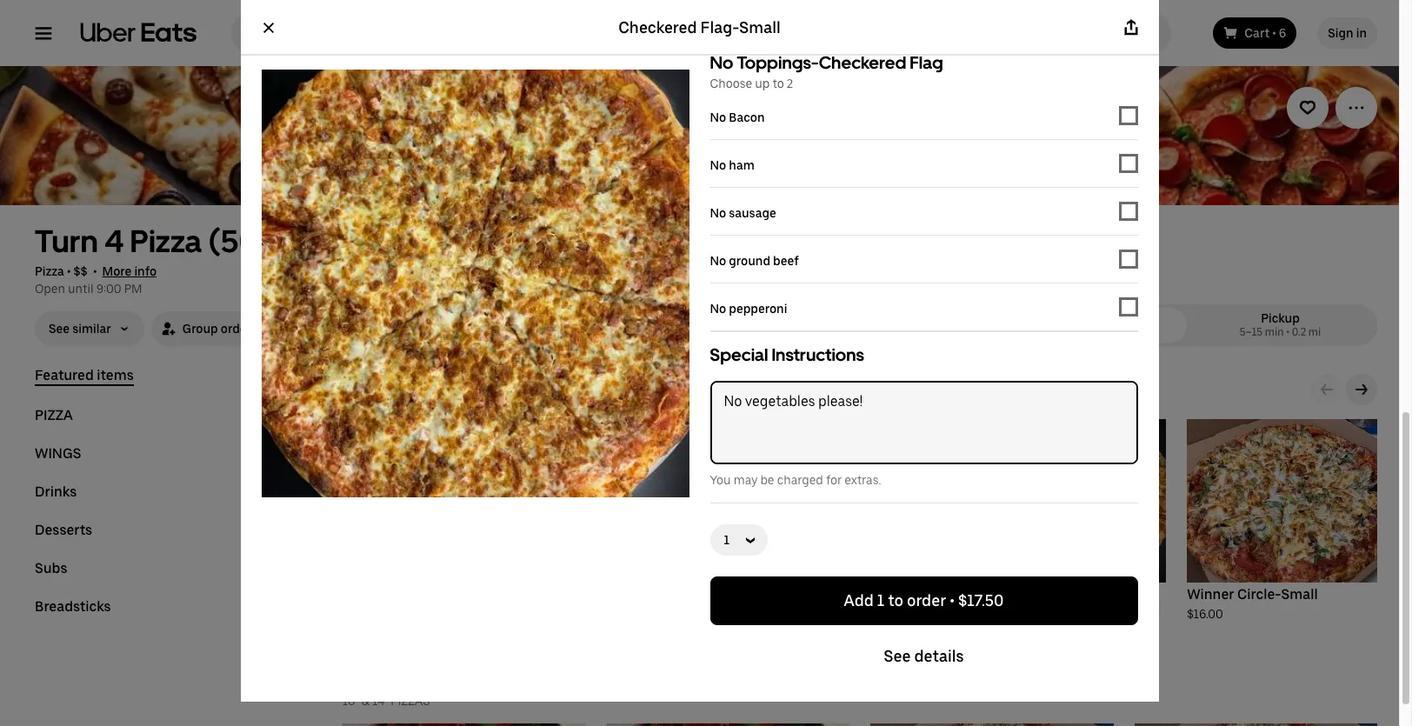 Task type: locate. For each thing, give the bounding box(es) containing it.
sign in link
[[1318, 17, 1378, 49]]

see
[[49, 322, 70, 336], [884, 647, 911, 666]]

$$
[[74, 264, 88, 278]]

three dots horizontal button
[[1336, 87, 1378, 129]]

4
[[104, 223, 124, 260]]

14"
[[373, 694, 388, 708]]

1 vertical spatial order
[[907, 592, 947, 610]]

0 horizontal spatial most
[[368, 431, 393, 443]]

2 horizontal spatial small
[[1282, 586, 1319, 603]]

main navigation menu image
[[35, 24, 52, 42]]

pizza
[[35, 407, 73, 424]]

flag- inside "dialog" dialog
[[701, 18, 740, 37]]

flag- up the choose
[[701, 18, 740, 37]]

0 horizontal spatial liked
[[395, 431, 418, 443]]

0 vertical spatial see
[[49, 322, 70, 336]]

add
[[844, 592, 874, 610]]

pickup
[[1262, 311, 1301, 325]]

up
[[755, 77, 770, 90]]

turn 4 pizza (500 w summit ave)
[[35, 223, 506, 260]]

• inside pickup 5–15 min • 0.2 mi
[[1287, 326, 1290, 338]]

featured
[[35, 367, 94, 384], [343, 378, 429, 404]]

see left similar
[[49, 322, 70, 336]]

2 most from the left
[[579, 431, 605, 443]]

5 no from the top
[[710, 254, 727, 268]]

checkered inside checkered flag-small $15.00
[[977, 586, 1046, 603]]

0 vertical spatial to
[[773, 77, 785, 90]]

1 [object object] radio from the left
[[1004, 308, 1184, 343]]

no left sausage
[[710, 206, 727, 220]]

0 horizontal spatial featured items
[[35, 367, 134, 384]]

1 vertical spatial to
[[889, 592, 904, 610]]

special instructions
[[710, 345, 865, 365]]

ground
[[729, 254, 771, 268]]

no up the choose
[[710, 52, 734, 73]]

min
[[1100, 326, 1119, 338], [1266, 326, 1285, 338]]

large
[[833, 586, 870, 603]]

featured items up #1 most liked
[[343, 378, 486, 404]]

see inside button
[[884, 647, 911, 666]]

1 horizontal spatial to
[[889, 592, 904, 610]]

0.2
[[1293, 326, 1307, 338]]

flag-
[[701, 18, 740, 37], [1049, 586, 1084, 603]]

bacon
[[729, 110, 765, 124]]

navigation
[[35, 367, 301, 637]]

featured up #1 most liked
[[343, 378, 429, 404]]

flag- right $17.50
[[1049, 586, 1084, 603]]

no pepperoni
[[710, 301, 788, 315]]

view more options image
[[1349, 99, 1366, 117]]

1 horizontal spatial see
[[884, 647, 911, 666]]

drinks button
[[35, 484, 77, 501]]

small inside "dialog" dialog
[[740, 18, 781, 37]]

end
[[399, 26, 421, 40]]

items
[[97, 367, 134, 384], [433, 378, 486, 404]]

6 no from the top
[[710, 301, 727, 315]]

no left bacon
[[710, 110, 727, 124]]

close image
[[261, 21, 275, 35]]

&
[[362, 694, 370, 708]]

no left pepperoni
[[710, 301, 727, 315]]

2 no from the top
[[710, 110, 727, 124]]

winner circle-small $16.00
[[1188, 586, 1319, 621]]

2 liked from the left
[[607, 431, 630, 443]]

1 vertical spatial pizza
[[35, 264, 64, 278]]

most right #2
[[579, 431, 605, 443]]

0 horizontal spatial flag-
[[701, 18, 740, 37]]

in
[[1357, 26, 1368, 40]]

no left the ham
[[710, 158, 727, 172]]

1 no from the top
[[710, 52, 734, 73]]

summit
[[323, 223, 433, 260]]

to left 2
[[773, 77, 785, 90]]

1 horizontal spatial most
[[579, 431, 605, 443]]

see details
[[884, 647, 964, 666]]

4 no from the top
[[710, 206, 727, 220]]

toppings-
[[737, 52, 819, 73]]

similar
[[72, 322, 111, 336]]

0 horizontal spatial pizza
[[35, 264, 64, 278]]

no left ground
[[710, 254, 727, 268]]

most for #2
[[579, 431, 605, 443]]

pizza up open
[[35, 264, 64, 278]]

order right group
[[221, 322, 252, 336]]

delivery 10–25 min
[[1069, 311, 1119, 338]]

to right 1
[[889, 592, 904, 610]]

min down pickup
[[1266, 326, 1285, 338]]

see for see similar
[[49, 322, 70, 336]]

flag
[[910, 52, 944, 73]]

add to favorites image
[[1300, 99, 1317, 117]]

small for winner circle-small $16.00
[[1282, 586, 1319, 603]]

see similar
[[49, 322, 111, 336]]

order
[[221, 322, 252, 336], [907, 592, 947, 610]]

pizza
[[130, 223, 202, 260], [35, 264, 64, 278]]

1 vertical spatial flag-
[[1049, 586, 1084, 603]]

1 min from the left
[[1100, 326, 1119, 338]]

x button
[[248, 7, 289, 49]]

2 horizontal spatial checkered
[[977, 586, 1046, 603]]

1 horizontal spatial featured items
[[343, 378, 486, 404]]

#2
[[564, 431, 577, 443]]

order right 1
[[907, 592, 947, 610]]

2 min from the left
[[1266, 326, 1285, 338]]

0 horizontal spatial small
[[740, 18, 781, 37]]

until
[[68, 282, 94, 296]]

see for see details
[[884, 647, 911, 666]]

0 horizontal spatial min
[[1100, 326, 1119, 338]]

small inside checkered flag-small $15.00
[[1084, 586, 1121, 603]]

delivery
[[1071, 311, 1117, 325]]

0 horizontal spatial [object object] radio
[[1004, 308, 1184, 343]]

min inside delivery 10–25 min
[[1100, 326, 1119, 338]]

toro
[[461, 26, 487, 40]]

1 horizontal spatial featured
[[343, 378, 429, 404]]

no ham
[[710, 158, 755, 172]]

pizza • $$ • more info open until 9:00 pm
[[35, 264, 157, 296]]

min down delivery
[[1100, 326, 1119, 338]]

0 horizontal spatial see
[[49, 322, 70, 336]]

race city-large
[[765, 586, 870, 603]]

[object Object] radio
[[1004, 308, 1184, 343], [1191, 308, 1371, 343]]

0 horizontal spatial featured
[[35, 367, 94, 384]]

1 horizontal spatial checkered
[[819, 52, 907, 73]]

• left the 0.2
[[1287, 326, 1290, 338]]

1 horizontal spatial order
[[907, 592, 947, 610]]

featured up pizza
[[35, 367, 94, 384]]

0 horizontal spatial order
[[221, 322, 252, 336]]

•
[[1273, 26, 1277, 40], [67, 264, 71, 278], [93, 264, 97, 278], [1287, 326, 1290, 338], [950, 592, 955, 610]]

1 horizontal spatial flag-
[[1049, 586, 1084, 603]]

0 horizontal spatial to
[[773, 77, 785, 90]]

2 vertical spatial checkered
[[977, 586, 1046, 603]]

liked right #1
[[395, 431, 418, 443]]

checkered
[[619, 18, 697, 37], [819, 52, 907, 73], [977, 586, 1046, 603]]

group
[[183, 322, 218, 336]]

bruto
[[489, 26, 521, 40]]

checkered flag-small
[[619, 18, 781, 37]]

flag- for checkered flag-small $15.00
[[1049, 586, 1084, 603]]

1 most from the left
[[368, 431, 393, 443]]

1 liked from the left
[[395, 431, 418, 443]]

open
[[35, 282, 65, 296]]

culture
[[316, 26, 359, 40]]

10–25
[[1069, 326, 1098, 338]]

#2 most liked
[[564, 431, 630, 443]]

pizzas
[[391, 694, 430, 708]]

featured items down see similar
[[35, 367, 134, 384]]

1 horizontal spatial small
[[1084, 586, 1121, 603]]

more info link
[[102, 264, 157, 278]]

2 [object object] radio from the left
[[1191, 308, 1371, 343]]

• right the $$
[[93, 264, 97, 278]]

0 vertical spatial flag-
[[701, 18, 740, 37]]

1 horizontal spatial min
[[1266, 326, 1285, 338]]

min inside pickup 5–15 min • 0.2 mi
[[1266, 326, 1285, 338]]

no
[[710, 52, 734, 73], [710, 110, 727, 124], [710, 158, 727, 172], [710, 206, 727, 220], [710, 254, 727, 268], [710, 301, 727, 315]]

desserts
[[35, 522, 92, 539]]

0 vertical spatial order
[[221, 322, 252, 336]]

uber eats home image
[[80, 23, 197, 44]]

most right #1
[[368, 431, 393, 443]]

subs button
[[35, 560, 67, 578]]

checkered for checkered flag-small
[[619, 18, 697, 37]]

0 horizontal spatial items
[[97, 367, 134, 384]]

pizza up info
[[130, 223, 202, 260]]

items inside button
[[97, 367, 134, 384]]

flag- inside checkered flag-small $15.00
[[1049, 586, 1084, 603]]

add 1 to order • $17.50
[[844, 592, 1004, 610]]

• left $17.50
[[950, 592, 955, 610]]

3 no from the top
[[710, 158, 727, 172]]

checkered for checkered flag-small $15.00
[[977, 586, 1046, 603]]

see left details
[[884, 647, 911, 666]]

no inside no toppings-checkered flag choose up to 2
[[710, 52, 734, 73]]

1 vertical spatial checkered
[[819, 52, 907, 73]]

beef
[[774, 254, 799, 268]]

2
[[787, 77, 794, 90]]

pickup 5–15 min • 0.2 mi
[[1240, 311, 1322, 338]]

details
[[915, 647, 964, 666]]

south
[[361, 26, 396, 40]]

1 horizontal spatial [object object] radio
[[1191, 308, 1371, 343]]

no bacon
[[710, 110, 765, 124]]

1 horizontal spatial pizza
[[130, 223, 202, 260]]

liked right #2
[[607, 431, 630, 443]]

• inside "dialog" dialog
[[950, 592, 955, 610]]

turn
[[35, 223, 98, 260]]

pizza inside pizza • $$ • more info open until 9:00 pm
[[35, 264, 64, 278]]

no for ham
[[710, 158, 727, 172]]

1 vertical spatial see
[[884, 647, 911, 666]]

1 horizontal spatial liked
[[607, 431, 630, 443]]

small inside winner circle-small $16.00
[[1282, 586, 1319, 603]]

liked
[[395, 431, 418, 443], [607, 431, 630, 443]]

10"
[[343, 694, 359, 708]]

0 vertical spatial checkered
[[619, 18, 697, 37]]

heart outline link
[[1288, 87, 1329, 129]]

• left 6
[[1273, 26, 1277, 40]]

0 horizontal spatial checkered
[[619, 18, 697, 37]]



Task type: describe. For each thing, give the bounding box(es) containing it.
instructions
[[772, 345, 865, 365]]

no for bacon
[[710, 110, 727, 124]]

desserts button
[[35, 522, 92, 539]]

dialog dialog
[[241, 0, 1159, 702]]

small for checkered flag-small $15.00
[[1084, 586, 1121, 603]]

subs
[[35, 560, 67, 577]]

sausage
[[729, 206, 777, 220]]

Add a note text field
[[712, 383, 1137, 463]]

to inside no toppings-checkered flag choose up to 2
[[773, 77, 785, 90]]

1
[[878, 592, 885, 610]]

9:00
[[96, 282, 121, 296]]

0 vertical spatial pizza
[[130, 223, 202, 260]]

you may be charged for extras.
[[710, 473, 882, 487]]

wings button
[[35, 445, 81, 463]]

#1 most liked
[[353, 431, 418, 443]]

most for #1
[[368, 431, 393, 443]]

min for delivery
[[1100, 326, 1119, 338]]

no ground beef
[[710, 254, 799, 268]]

and
[[424, 26, 445, 40]]

featured items inside navigation
[[35, 367, 134, 384]]

pizza button
[[35, 407, 73, 425]]

for
[[826, 473, 842, 487]]

(500
[[208, 223, 279, 260]]

[object object] radio containing delivery
[[1004, 308, 1184, 343]]

$17.50
[[959, 592, 1004, 610]]

next image
[[1356, 383, 1369, 397]]

you
[[710, 473, 731, 487]]

sign
[[1329, 26, 1354, 40]]

breadsticks button
[[35, 599, 111, 616]]

featured inside button
[[35, 367, 94, 384]]

chevron down small image
[[118, 323, 130, 335]]

resident culture south end and el toro bruto
[[263, 26, 521, 40]]

no for sausage
[[710, 206, 727, 220]]

$15.00
[[977, 607, 1012, 621]]

share ios image
[[1123, 19, 1140, 37]]

el
[[448, 26, 459, 40]]

mi
[[1309, 326, 1322, 338]]

resident
[[263, 26, 313, 40]]

10" & 14" pizzas
[[343, 694, 430, 708]]

w
[[285, 223, 317, 260]]

previous image
[[1321, 383, 1335, 397]]

ave)
[[440, 223, 506, 260]]

sign in
[[1329, 26, 1368, 40]]

pepperoni
[[729, 301, 788, 315]]

deliver to image
[[242, 23, 256, 44]]

cart
[[1245, 26, 1270, 40]]

checkered inside no toppings-checkered flag choose up to 2
[[819, 52, 907, 73]]

pm
[[124, 282, 142, 296]]

winner
[[1188, 586, 1235, 603]]

race
[[765, 586, 797, 603]]

info
[[134, 264, 157, 278]]

5–15
[[1240, 326, 1263, 338]]

liked for #2 most liked
[[607, 431, 630, 443]]

see details button
[[710, 633, 1138, 681]]

no sausage
[[710, 206, 777, 220]]

resident culture south end and el toro bruto link
[[231, 12, 572, 54]]

order inside "dialog" dialog
[[907, 592, 947, 610]]

more
[[102, 264, 132, 278]]

small for checkered flag-small
[[740, 18, 781, 37]]

no for ground
[[710, 254, 727, 268]]

no toppings-checkered flag choose up to 2
[[710, 52, 944, 90]]

choose
[[710, 77, 753, 90]]

1 horizontal spatial items
[[433, 378, 486, 404]]

[object object] radio containing pickup
[[1191, 308, 1371, 343]]

schedule
[[304, 322, 357, 336]]

$16.00
[[1188, 607, 1224, 621]]

min for pickup
[[1266, 326, 1285, 338]]

cart • 6
[[1245, 26, 1287, 40]]

featured items button
[[35, 367, 134, 386]]

breadsticks
[[35, 599, 111, 615]]

special
[[710, 345, 769, 365]]

may
[[734, 473, 758, 487]]

no for pepperoni
[[710, 301, 727, 315]]

city-
[[800, 586, 833, 603]]

drinks
[[35, 484, 77, 500]]

wings
[[35, 445, 81, 462]]

group order
[[183, 322, 252, 336]]

• left the $$
[[67, 264, 71, 278]]

share ios button
[[1111, 7, 1152, 49]]

extras.
[[845, 473, 882, 487]]

no for toppings-
[[710, 52, 734, 73]]

charged
[[778, 473, 824, 487]]

circle-
[[1238, 586, 1282, 603]]

#1
[[353, 431, 365, 443]]

liked for #1 most liked
[[395, 431, 418, 443]]

flag- for checkered flag-small
[[701, 18, 740, 37]]

ham
[[729, 158, 755, 172]]

navigation containing featured items
[[35, 367, 301, 637]]

be
[[761, 473, 775, 487]]



Task type: vqa. For each thing, say whether or not it's contained in the screenshot.
leftmost Acai
no



